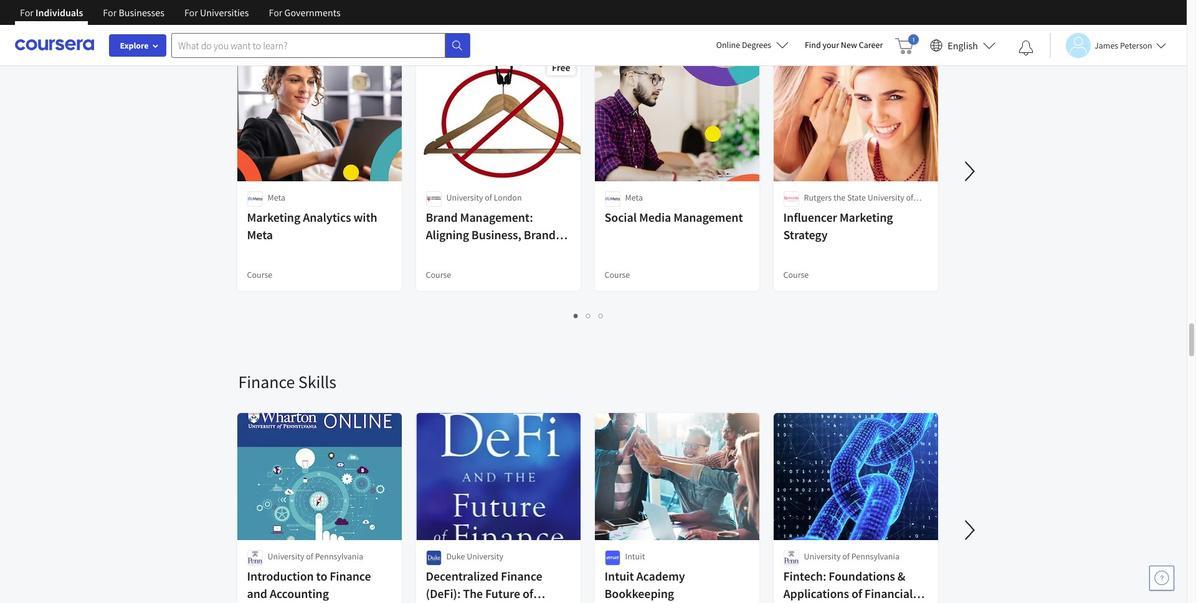 Task type: describe. For each thing, give the bounding box(es) containing it.
influencer
[[784, 209, 838, 225]]

english
[[948, 39, 979, 51]]

pennsylvania for foundations
[[852, 551, 900, 562]]

course for brand management: aligning business, brand and behaviour
[[426, 269, 452, 281]]

of for brand management: aligning business, brand and behaviour
[[485, 192, 492, 203]]

finance skills carousel element
[[232, 334, 1197, 603]]

for businesses
[[103, 6, 165, 19]]

university of london image
[[426, 191, 442, 207]]

list inside brand management carousel element
[[238, 309, 940, 323]]

for individuals
[[20, 6, 83, 19]]

governments
[[285, 6, 341, 19]]

and inside introduction to finance and accounting
[[247, 586, 267, 602]]

brand management: aligning business, brand and behaviour
[[426, 209, 556, 260]]

rutgers the state university of new jersey
[[804, 192, 914, 216]]

banner navigation
[[10, 0, 351, 34]]

0 horizontal spatial finance
[[238, 371, 295, 393]]

find your new career link
[[799, 37, 890, 53]]

university of pennsylvania for to
[[268, 551, 363, 562]]

to
[[316, 569, 327, 584]]

management:
[[460, 209, 533, 225]]

the
[[463, 586, 483, 602]]

of for fintech: foundations & applications of financia
[[843, 551, 850, 562]]

university of pennsylvania image for introduction to finance and accounting
[[247, 550, 263, 566]]

social media management
[[605, 209, 743, 225]]

brand for brand management: aligning business, brand and behaviour
[[426, 209, 458, 225]]

skills
[[298, 371, 337, 393]]

decentralized finance (defi): the future o
[[426, 569, 543, 603]]

university for fintech: foundations & applications of financia
[[804, 551, 841, 562]]

bookkeeping
[[605, 586, 675, 602]]

for for universities
[[184, 6, 198, 19]]

intuit academy bookkeeping
[[605, 569, 685, 602]]

intuit for intuit
[[626, 551, 645, 562]]

of for introduction to finance and accounting
[[306, 551, 314, 562]]

university of pennsylvania for foundations
[[804, 551, 900, 562]]

next slide image
[[955, 516, 985, 545]]

course for social media management
[[605, 269, 630, 281]]

shopping cart: 1 item image
[[896, 34, 920, 54]]

marketing inside marketing analytics with meta
[[247, 209, 301, 225]]

online degrees
[[717, 39, 772, 50]]

individuals
[[36, 6, 83, 19]]

free
[[552, 61, 571, 74]]

explore
[[120, 40, 149, 51]]

analytics
[[303, 209, 351, 225]]

2 button
[[583, 309, 595, 323]]

fintech:
[[784, 569, 827, 584]]

1
[[574, 310, 579, 322]]

peterson
[[1121, 40, 1153, 51]]

media
[[640, 209, 672, 225]]

and inside brand management: aligning business, brand and behaviour
[[426, 244, 446, 260]]

with
[[354, 209, 378, 225]]

course for marketing analytics with meta
[[247, 269, 273, 281]]

finance skills
[[238, 371, 337, 393]]

behaviour
[[449, 244, 503, 260]]

rutgers
[[804, 192, 832, 203]]

3 button
[[595, 309, 608, 323]]

degrees
[[742, 39, 772, 50]]

marketing inside influencer marketing strategy
[[840, 209, 894, 225]]

james peterson
[[1095, 40, 1153, 51]]



Task type: vqa. For each thing, say whether or not it's contained in the screenshot.


Task type: locate. For each thing, give the bounding box(es) containing it.
introduction to finance and accounting
[[247, 569, 371, 602]]

intuit image
[[605, 550, 621, 566]]

0 vertical spatial brand
[[238, 12, 282, 34]]

and
[[426, 244, 446, 260], [247, 586, 267, 602]]

academy
[[637, 569, 685, 584]]

0 vertical spatial new
[[841, 39, 858, 50]]

0 horizontal spatial and
[[247, 586, 267, 602]]

3
[[599, 310, 604, 322]]

None search field
[[171, 33, 471, 58]]

2 pennsylvania from the left
[[852, 551, 900, 562]]

new inside the rutgers the state university of new jersey
[[804, 204, 821, 216]]

duke university
[[447, 551, 504, 562]]

pennsylvania up foundations
[[852, 551, 900, 562]]

1 horizontal spatial university of pennsylvania
[[804, 551, 900, 562]]

1 horizontal spatial pennsylvania
[[852, 551, 900, 562]]

0 horizontal spatial management
[[285, 12, 380, 34]]

university of london
[[447, 192, 522, 203]]

find
[[805, 39, 821, 50]]

of inside fintech: foundations & applications of financia
[[852, 586, 863, 602]]

business,
[[472, 227, 522, 242]]

accounting
[[270, 586, 329, 602]]

meta for social
[[626, 192, 643, 203]]

1 horizontal spatial brand
[[426, 209, 458, 225]]

0 horizontal spatial brand
[[238, 12, 282, 34]]

1 horizontal spatial new
[[841, 39, 858, 50]]

online degrees button
[[707, 31, 799, 59]]

1 button
[[570, 309, 583, 323]]

university of pennsylvania
[[268, 551, 363, 562], [804, 551, 900, 562]]

1 course from the left
[[247, 269, 273, 281]]

university of pennsylvania image up introduction
[[247, 550, 263, 566]]

brand for brand management
[[238, 12, 282, 34]]

rutgers the state university of new jersey image
[[784, 191, 799, 207]]

new down rutgers
[[804, 204, 821, 216]]

meta image
[[247, 191, 263, 207]]

next slide image
[[955, 156, 985, 186]]

university right university of london icon
[[447, 192, 483, 203]]

career
[[859, 39, 884, 50]]

university of pennsylvania up to
[[268, 551, 363, 562]]

meta right meta icon
[[268, 192, 285, 203]]

new
[[841, 39, 858, 50], [804, 204, 821, 216]]

pennsylvania
[[315, 551, 363, 562], [852, 551, 900, 562]]

your
[[823, 39, 840, 50]]

for for governments
[[269, 6, 283, 19]]

finance left skills in the bottom of the page
[[238, 371, 295, 393]]

university of pennsylvania image up fintech:
[[784, 550, 799, 566]]

for left 'governments'
[[269, 6, 283, 19]]

university up introduction
[[268, 551, 304, 562]]

for left the individuals
[[20, 6, 34, 19]]

1 vertical spatial management
[[674, 209, 743, 225]]

course
[[247, 269, 273, 281], [426, 269, 452, 281], [605, 269, 630, 281], [784, 269, 809, 281]]

foundations
[[829, 569, 896, 584]]

show notifications image
[[1019, 41, 1034, 55]]

brand management carousel element
[[232, 0, 1197, 334]]

list containing 1
[[238, 309, 940, 323]]

0 horizontal spatial pennsylvania
[[315, 551, 363, 562]]

2 university of pennsylvania image from the left
[[784, 550, 799, 566]]

finance right to
[[330, 569, 371, 584]]

0 vertical spatial management
[[285, 12, 380, 34]]

meta inside marketing analytics with meta
[[247, 227, 273, 242]]

coursera image
[[15, 35, 94, 55]]

intuit for intuit academy bookkeeping
[[605, 569, 634, 584]]

pennsylvania up to
[[315, 551, 363, 562]]

management
[[285, 12, 380, 34], [674, 209, 743, 225]]

jersey
[[822, 204, 846, 216]]

university of pennsylvania up foundations
[[804, 551, 900, 562]]

the
[[834, 192, 846, 203]]

1 horizontal spatial and
[[426, 244, 446, 260]]

online
[[717, 39, 741, 50]]

university
[[447, 192, 483, 203], [868, 192, 905, 203], [268, 551, 304, 562], [467, 551, 504, 562], [804, 551, 841, 562]]

university up decentralized finance (defi): the future o
[[467, 551, 504, 562]]

duke university image
[[426, 550, 442, 566]]

for universities
[[184, 6, 249, 19]]

1 vertical spatial brand
[[426, 209, 458, 225]]

4 for from the left
[[269, 6, 283, 19]]

meta down meta icon
[[247, 227, 273, 242]]

of down foundations
[[852, 586, 863, 602]]

strategy
[[784, 227, 828, 242]]

2 vertical spatial brand
[[524, 227, 556, 242]]

intuit down intuit icon
[[605, 569, 634, 584]]

0 vertical spatial intuit
[[626, 551, 645, 562]]

0 horizontal spatial university of pennsylvania
[[268, 551, 363, 562]]

university inside the rutgers the state university of new jersey
[[868, 192, 905, 203]]

for governments
[[269, 6, 341, 19]]

brand management
[[238, 12, 380, 34]]

future
[[486, 586, 521, 602]]

university for introduction to finance and accounting
[[268, 551, 304, 562]]

list
[[238, 309, 940, 323]]

finance up the 'future'
[[501, 569, 543, 584]]

intuit inside intuit academy bookkeeping
[[605, 569, 634, 584]]

2
[[587, 310, 592, 322]]

english button
[[926, 25, 1001, 65]]

social
[[605, 209, 637, 225]]

for left businesses
[[103, 6, 117, 19]]

intuit right intuit icon
[[626, 551, 645, 562]]

aligning
[[426, 227, 469, 242]]

finance inside decentralized finance (defi): the future o
[[501, 569, 543, 584]]

1 university of pennsylvania from the left
[[268, 551, 363, 562]]

and down aligning
[[426, 244, 446, 260]]

james peterson button
[[1050, 33, 1167, 58]]

of inside the rutgers the state university of new jersey
[[907, 192, 914, 203]]

new right your
[[841, 39, 858, 50]]

universities
[[200, 6, 249, 19]]

1 pennsylvania from the left
[[315, 551, 363, 562]]

1 for from the left
[[20, 6, 34, 19]]

3 course from the left
[[605, 269, 630, 281]]

find your new career
[[805, 39, 884, 50]]

1 marketing from the left
[[247, 209, 301, 225]]

2 for from the left
[[103, 6, 117, 19]]

london
[[494, 192, 522, 203]]

brand
[[238, 12, 282, 34], [426, 209, 458, 225], [524, 227, 556, 242]]

fintech: foundations & applications of financia
[[784, 569, 913, 603]]

0 horizontal spatial university of pennsylvania image
[[247, 550, 263, 566]]

for
[[20, 6, 34, 19], [103, 6, 117, 19], [184, 6, 198, 19], [269, 6, 283, 19]]

for left the universities
[[184, 6, 198, 19]]

1 vertical spatial and
[[247, 586, 267, 602]]

marketing down meta icon
[[247, 209, 301, 225]]

finance inside introduction to finance and accounting
[[330, 569, 371, 584]]

1 vertical spatial new
[[804, 204, 821, 216]]

4 course from the left
[[784, 269, 809, 281]]

3 for from the left
[[184, 6, 198, 19]]

help center image
[[1155, 571, 1170, 586]]

explore button
[[109, 34, 166, 57]]

1 horizontal spatial university of pennsylvania image
[[784, 550, 799, 566]]

(defi):
[[426, 586, 461, 602]]

0 vertical spatial and
[[426, 244, 446, 260]]

0 horizontal spatial new
[[804, 204, 821, 216]]

2 university of pennsylvania from the left
[[804, 551, 900, 562]]

2 horizontal spatial brand
[[524, 227, 556, 242]]

duke
[[447, 551, 465, 562]]

0 horizontal spatial marketing
[[247, 209, 301, 225]]

introduction
[[247, 569, 314, 584]]

2 marketing from the left
[[840, 209, 894, 225]]

course for influencer marketing strategy
[[784, 269, 809, 281]]

intuit
[[626, 551, 645, 562], [605, 569, 634, 584]]

2 horizontal spatial finance
[[501, 569, 543, 584]]

businesses
[[119, 6, 165, 19]]

of right state
[[907, 192, 914, 203]]

pennsylvania for to
[[315, 551, 363, 562]]

james
[[1095, 40, 1119, 51]]

1 horizontal spatial finance
[[330, 569, 371, 584]]

1 horizontal spatial marketing
[[840, 209, 894, 225]]

university of pennsylvania image for fintech: foundations & applications of financia
[[784, 550, 799, 566]]

&
[[898, 569, 906, 584]]

What do you want to learn? text field
[[171, 33, 446, 58]]

of up introduction to finance and accounting
[[306, 551, 314, 562]]

of
[[485, 192, 492, 203], [907, 192, 914, 203], [306, 551, 314, 562], [843, 551, 850, 562], [852, 586, 863, 602]]

meta right meta image
[[626, 192, 643, 203]]

and down introduction
[[247, 586, 267, 602]]

meta for marketing
[[268, 192, 285, 203]]

1 university of pennsylvania image from the left
[[247, 550, 263, 566]]

for for individuals
[[20, 6, 34, 19]]

1 horizontal spatial management
[[674, 209, 743, 225]]

decentralized
[[426, 569, 499, 584]]

marketing
[[247, 209, 301, 225], [840, 209, 894, 225]]

applications
[[784, 586, 850, 602]]

university of pennsylvania image
[[247, 550, 263, 566], [784, 550, 799, 566]]

meta
[[268, 192, 285, 203], [626, 192, 643, 203], [247, 227, 273, 242]]

finance
[[238, 371, 295, 393], [330, 569, 371, 584], [501, 569, 543, 584]]

1 vertical spatial intuit
[[605, 569, 634, 584]]

marketing analytics with meta
[[247, 209, 378, 242]]

university for brand management: aligning business, brand and behaviour
[[447, 192, 483, 203]]

of left london
[[485, 192, 492, 203]]

2 course from the left
[[426, 269, 452, 281]]

marketing down state
[[840, 209, 894, 225]]

state
[[848, 192, 866, 203]]

influencer marketing strategy
[[784, 209, 894, 242]]

university up fintech:
[[804, 551, 841, 562]]

university right state
[[868, 192, 905, 203]]

for for businesses
[[103, 6, 117, 19]]

of up foundations
[[843, 551, 850, 562]]

meta image
[[605, 191, 621, 207]]



